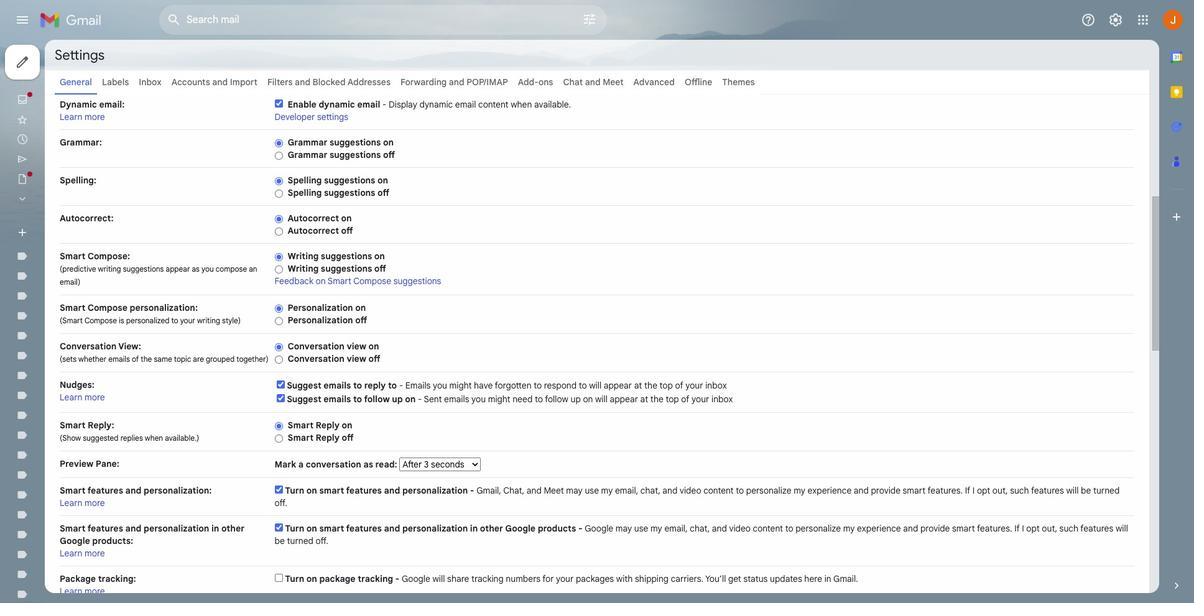 Task type: describe. For each thing, give the bounding box(es) containing it.
feedback
[[275, 276, 314, 287]]

writing for writing suggestions off
[[288, 263, 319, 274]]

smart reply off
[[288, 432, 354, 444]]

i inside the gmail, chat, and meet may use my email, chat, and video content to personalize my experience and provide smart features. if i opt out, such features will be turned off.
[[973, 485, 975, 497]]

feedback on smart compose suggestions link
[[275, 276, 441, 287]]

1 vertical spatial top
[[666, 394, 679, 405]]

your inside smart compose personalization: (smart compose is personalized to your writing style)
[[180, 316, 195, 325]]

autocorrect off
[[288, 225, 353, 236]]

1 vertical spatial of
[[675, 380, 684, 391]]

chat,
[[504, 485, 525, 497]]

add-ons
[[518, 77, 553, 88]]

forwarding
[[401, 77, 447, 88]]

writing suggestions on
[[288, 251, 385, 262]]

Personalization on radio
[[275, 304, 283, 313]]

spelling suggestions off
[[288, 187, 390, 198]]

features. inside the gmail, chat, and meet may use my email, chat, and video content to personalize my experience and provide smart features. if i opt out, such features will be turned off.
[[928, 485, 963, 497]]

learn inside 'nudges: learn more'
[[60, 392, 82, 403]]

learn more link for nudges:
[[60, 392, 105, 403]]

- right package
[[395, 574, 400, 585]]

(predictive
[[60, 264, 96, 274]]

1 horizontal spatial in
[[470, 523, 478, 535]]

(sets
[[60, 355, 77, 364]]

shipping
[[635, 574, 669, 585]]

offline link
[[685, 77, 713, 88]]

dynamic
[[60, 99, 97, 110]]

reply for on
[[316, 420, 340, 431]]

personalization on
[[288, 302, 366, 314]]

preview pane:
[[60, 459, 119, 470]]

personalization for personalization on
[[288, 302, 353, 314]]

smart for smart features and personalization in other google products: learn more
[[60, 523, 86, 535]]

themes
[[723, 77, 755, 88]]

view for off
[[347, 353, 367, 365]]

to left 'reply'
[[353, 380, 362, 391]]

compose:
[[88, 251, 130, 262]]

grammar suggestions on
[[288, 137, 394, 148]]

whether
[[78, 355, 106, 364]]

read:
[[376, 459, 397, 470]]

content inside google may use my email, chat, and video content to personalize my experience and provide smart features. if i opt out, such features will be turned off.
[[753, 523, 783, 535]]

autocorrect for autocorrect off
[[288, 225, 339, 236]]

a
[[299, 459, 304, 470]]

2 tracking from the left
[[472, 574, 504, 585]]

style)
[[222, 316, 241, 325]]

email)
[[60, 278, 80, 287]]

writing inside smart compose: (predictive writing suggestions appear as you compose an email)
[[98, 264, 121, 274]]

get
[[729, 574, 742, 585]]

emails inside "conversation view: (sets whether emails of the same topic are grouped together)"
[[108, 355, 130, 364]]

google may use my email, chat, and video content to personalize my experience and provide smart features. if i opt out, such features will be turned off.
[[275, 523, 1129, 547]]

accounts
[[172, 77, 210, 88]]

writing for writing suggestions on
[[288, 251, 319, 262]]

reply:
[[88, 420, 114, 431]]

writing suggestions off
[[288, 263, 386, 274]]

general
[[60, 77, 92, 88]]

packages
[[576, 574, 614, 585]]

Smart Reply on radio
[[275, 422, 283, 431]]

import
[[230, 77, 258, 88]]

learn inside smart features and personalization in other google products: learn more
[[60, 548, 82, 559]]

off for smart reply on
[[342, 432, 354, 444]]

features inside smart features and personalization in other google products: learn more
[[88, 523, 123, 535]]

package
[[319, 574, 356, 585]]

learn more link for dynamic email:
[[60, 111, 105, 123]]

1 horizontal spatial as
[[364, 459, 373, 470]]

enable
[[288, 99, 317, 110]]

2 email from the left
[[455, 99, 476, 110]]

emails down conversation view off
[[324, 380, 351, 391]]

more inside smart features and personalization in other google products: learn more
[[85, 548, 105, 559]]

reply
[[364, 380, 386, 391]]

0 horizontal spatial might
[[450, 380, 472, 391]]

more inside 'nudges: learn more'
[[85, 392, 105, 403]]

i inside google may use my email, chat, and video content to personalize my experience and provide smart features. if i opt out, such features will be turned off.
[[1022, 523, 1025, 535]]

forwarding and pop/imap link
[[401, 77, 508, 88]]

accounts and import link
[[172, 77, 258, 88]]

appear inside smart compose: (predictive writing suggestions appear as you compose an email)
[[166, 264, 190, 274]]

in inside smart features and personalization in other google products: learn more
[[212, 523, 219, 535]]

- left gmail,
[[470, 485, 475, 497]]

suggestions inside smart compose: (predictive writing suggestions appear as you compose an email)
[[123, 264, 164, 274]]

numbers
[[506, 574, 541, 585]]

personalization off
[[288, 315, 367, 326]]

be inside the gmail, chat, and meet may use my email, chat, and video content to personalize my experience and provide smart features. if i opt out, such features will be turned off.
[[1081, 485, 1092, 497]]

developer
[[275, 111, 315, 123]]

(show
[[60, 434, 81, 443]]

smart compose: (predictive writing suggestions appear as you compose an email)
[[60, 251, 257, 287]]

the inside "conversation view: (sets whether emails of the same topic are grouped together)"
[[141, 355, 152, 364]]

0 vertical spatial at
[[635, 380, 642, 391]]

an
[[249, 264, 257, 274]]

smart features and personalization in other google products: learn more
[[60, 523, 245, 559]]

features inside the gmail, chat, and meet may use my email, chat, and video content to personalize my experience and provide smart features. if i opt out, such features will be turned off.
[[1032, 485, 1065, 497]]

smart features and personalization: learn more
[[60, 485, 212, 509]]

offline
[[685, 77, 713, 88]]

1 tracking from the left
[[358, 574, 393, 585]]

nudges:
[[60, 380, 95, 391]]

inbox
[[139, 77, 162, 88]]

personalization inside smart features and personalization in other google products: learn more
[[144, 523, 209, 535]]

support image
[[1081, 12, 1096, 27]]

personalization: inside the smart features and personalization: learn more
[[144, 485, 212, 497]]

writing inside smart compose personalization: (smart compose is personalized to your writing style)
[[197, 316, 220, 325]]

autocorrect for autocorrect on
[[288, 213, 339, 224]]

settings
[[317, 111, 349, 123]]

dynamic email: learn more
[[60, 99, 125, 123]]

smart reply on
[[288, 420, 353, 431]]

1 vertical spatial the
[[645, 380, 658, 391]]

0 vertical spatial inbox
[[706, 380, 727, 391]]

status
[[744, 574, 768, 585]]

2 horizontal spatial in
[[825, 574, 832, 585]]

0 vertical spatial compose
[[354, 276, 391, 287]]

learn more link for package tracking:
[[60, 586, 105, 597]]

2 vertical spatial appear
[[610, 394, 638, 405]]

together)
[[237, 355, 269, 364]]

smart down writing suggestions off
[[328, 276, 352, 287]]

provide inside google may use my email, chat, and video content to personalize my experience and provide smart features. if i opt out, such features will be turned off.
[[921, 523, 950, 535]]

Spelling suggestions off radio
[[275, 189, 283, 198]]

suggestions for spelling suggestions off
[[324, 187, 375, 198]]

addresses
[[348, 77, 391, 88]]

use inside google may use my email, chat, and video content to personalize my experience and provide smart features. if i opt out, such features will be turned off.
[[635, 523, 649, 535]]

personalize inside google may use my email, chat, and video content to personalize my experience and provide smart features. if i opt out, such features will be turned off.
[[796, 523, 841, 535]]

gmail,
[[477, 485, 501, 497]]

2 horizontal spatial you
[[472, 394, 486, 405]]

advanced
[[634, 77, 675, 88]]

when inside smart reply: (show suggested replies when available.)
[[145, 434, 163, 443]]

ons
[[539, 77, 553, 88]]

video inside google may use my email, chat, and video content to personalize my experience and provide smart features. if i opt out, such features will be turned off.
[[730, 523, 751, 535]]

filters and blocked addresses
[[268, 77, 391, 88]]

more inside dynamic email: learn more
[[85, 111, 105, 123]]

2 follow from the left
[[545, 394, 569, 405]]

is
[[119, 316, 124, 325]]

learn inside the smart features and personalization: learn more
[[60, 498, 82, 509]]

chat, inside the gmail, chat, and meet may use my email, chat, and video content to personalize my experience and provide smart features. if i opt out, such features will be turned off.
[[641, 485, 661, 497]]

off for conversation view on
[[369, 353, 381, 365]]

off down personalization on
[[355, 315, 367, 326]]

sent
[[424, 394, 442, 405]]

1 vertical spatial inbox
[[712, 394, 733, 405]]

chat, inside google may use my email, chat, and video content to personalize my experience and provide smart features. if i opt out, such features will be turned off.
[[690, 523, 710, 535]]

to right respond
[[579, 380, 587, 391]]

smart compose personalization: (smart compose is personalized to your writing style)
[[60, 302, 241, 325]]

to inside smart compose personalization: (smart compose is personalized to your writing style)
[[171, 316, 178, 325]]

updates
[[770, 574, 803, 585]]

suggestions for grammar suggestions on
[[330, 137, 381, 148]]

personalization for personalization off
[[288, 315, 353, 326]]

Personalization off radio
[[275, 317, 283, 326]]

turn on smart features and personalization -
[[285, 485, 477, 497]]

advanced link
[[634, 77, 675, 88]]

spelling:
[[60, 175, 96, 186]]

nudges: learn more
[[60, 380, 105, 403]]

conversation view: (sets whether emails of the same topic are grouped together)
[[60, 341, 269, 364]]

Spelling suggestions on radio
[[275, 177, 283, 186]]

mark
[[275, 459, 296, 470]]

conversation view off
[[288, 353, 381, 365]]

1 vertical spatial at
[[641, 394, 649, 405]]

you for emails
[[433, 380, 447, 391]]

1 horizontal spatial meet
[[603, 77, 624, 88]]

if inside google may use my email, chat, and video content to personalize my experience and provide smart features. if i opt out, such features will be turned off.
[[1015, 523, 1020, 535]]

1 follow from the left
[[364, 394, 390, 405]]

to right need
[[535, 394, 543, 405]]

off for grammar suggestions on
[[383, 149, 395, 161]]

reply for off
[[316, 432, 340, 444]]

turn on package tracking - google will share tracking numbers for your packages with shipping carriers. you'll get status updates here in gmail.
[[285, 574, 859, 585]]

settings image
[[1109, 12, 1124, 27]]

forgotten
[[495, 380, 532, 391]]

emails
[[406, 380, 431, 391]]

blocked
[[313, 77, 346, 88]]

emails right sent at the bottom of the page
[[444, 394, 470, 405]]

preview
[[60, 459, 94, 470]]

Writing suggestions off radio
[[275, 265, 283, 274]]

view for on
[[347, 341, 367, 352]]

compose
[[216, 264, 247, 274]]

pane:
[[96, 459, 119, 470]]

to down conversation view off
[[353, 394, 362, 405]]

tracking:
[[98, 574, 136, 585]]

video inside the gmail, chat, and meet may use my email, chat, and video content to personalize my experience and provide smart features. if i opt out, such features will be turned off.
[[680, 485, 702, 497]]

suggest emails to reply to - emails you might have forgotten to respond to will appear at the top of your inbox
[[287, 380, 727, 391]]

inbox link
[[139, 77, 162, 88]]

grouped
[[206, 355, 235, 364]]

1 vertical spatial might
[[488, 394, 511, 405]]

1 dynamic from the left
[[319, 99, 355, 110]]

out, inside the gmail, chat, and meet may use my email, chat, and video content to personalize my experience and provide smart features. if i opt out, such features will be turned off.
[[993, 485, 1008, 497]]

smart for smart compose: (predictive writing suggestions appear as you compose an email)
[[60, 251, 86, 262]]

smart inside the gmail, chat, and meet may use my email, chat, and video content to personalize my experience and provide smart features. if i opt out, such features will be turned off.
[[903, 485, 926, 497]]

2 vertical spatial compose
[[85, 316, 117, 325]]

Autocorrect on radio
[[275, 215, 283, 224]]

Conversation view off radio
[[275, 355, 283, 365]]

if inside the gmail, chat, and meet may use my email, chat, and video content to personalize my experience and provide smart features. if i opt out, such features will be turned off.
[[966, 485, 971, 497]]

here
[[805, 574, 823, 585]]

- inside 'enable dynamic email - display dynamic email content when available. developer settings'
[[383, 99, 387, 110]]

autocorrect on
[[288, 213, 352, 224]]

google inside smart features and personalization in other google products: learn more
[[60, 536, 90, 547]]

topic
[[174, 355, 191, 364]]

other inside smart features and personalization in other google products: learn more
[[222, 523, 245, 535]]



Task type: vqa. For each thing, say whether or not it's contained in the screenshot.
the topmost off.
yes



Task type: locate. For each thing, give the bounding box(es) containing it.
learn more link down package
[[60, 586, 105, 597]]

0 horizontal spatial email,
[[615, 485, 639, 497]]

experience inside google may use my email, chat, and video content to personalize my experience and provide smart features. if i opt out, such features will be turned off.
[[857, 523, 901, 535]]

features inside the smart features and personalization: learn more
[[88, 485, 123, 497]]

off for writing suggestions on
[[375, 263, 386, 274]]

reply down smart reply on in the left of the page
[[316, 432, 340, 444]]

0 vertical spatial turned
[[1094, 485, 1120, 497]]

2 suggest from the top
[[287, 394, 322, 405]]

may inside google may use my email, chat, and video content to personalize my experience and provide smart features. if i opt out, such features will be turned off.
[[616, 523, 632, 535]]

Conversation view on radio
[[275, 343, 283, 352]]

reply up smart reply off
[[316, 420, 340, 431]]

search mail image
[[163, 9, 185, 31]]

to inside the gmail, chat, and meet may use my email, chat, and video content to personalize my experience and provide smart features. if i opt out, such features will be turned off.
[[736, 485, 744, 497]]

may up the products
[[566, 485, 583, 497]]

personalization
[[403, 485, 468, 497], [144, 523, 209, 535], [403, 523, 468, 535]]

Grammar suggestions off radio
[[275, 151, 283, 160]]

available.)
[[165, 434, 199, 443]]

personalization up turn on smart features and personalization in other google products -
[[403, 485, 468, 497]]

2 reply from the top
[[316, 432, 340, 444]]

1 email from the left
[[358, 99, 380, 110]]

1 vertical spatial you
[[433, 380, 447, 391]]

personalization: down available.)
[[144, 485, 212, 497]]

learn more link down dynamic
[[60, 111, 105, 123]]

1 vertical spatial writing
[[288, 263, 319, 274]]

0 vertical spatial use
[[585, 485, 599, 497]]

meet inside the gmail, chat, and meet may use my email, chat, and video content to personalize my experience and provide smart features. if i opt out, such features will be turned off.
[[544, 485, 564, 497]]

learn more link for smart features and personalization in other google products:
[[60, 548, 105, 559]]

content
[[479, 99, 509, 110], [704, 485, 734, 497], [753, 523, 783, 535]]

you up sent at the bottom of the page
[[433, 380, 447, 391]]

developer settings link
[[275, 111, 349, 123]]

1 vertical spatial reply
[[316, 432, 340, 444]]

5 learn more link from the top
[[60, 586, 105, 597]]

will
[[589, 380, 602, 391], [595, 394, 608, 405], [1067, 485, 1079, 497], [1116, 523, 1129, 535], [433, 574, 445, 585]]

1 vertical spatial features.
[[978, 523, 1013, 535]]

smart
[[319, 485, 344, 497], [903, 485, 926, 497], [319, 523, 344, 535], [953, 523, 976, 535]]

personalization: inside smart compose personalization: (smart compose is personalized to your writing style)
[[130, 302, 198, 314]]

and inside smart features and personalization in other google products: learn more
[[125, 523, 142, 535]]

be inside google may use my email, chat, and video content to personalize my experience and provide smart features. if i opt out, such features will be turned off.
[[275, 536, 285, 547]]

spelling for spelling suggestions on
[[288, 175, 322, 186]]

more inside the smart features and personalization: learn more
[[85, 498, 105, 509]]

0 vertical spatial suggest
[[287, 380, 322, 391]]

opt inside google may use my email, chat, and video content to personalize my experience and provide smart features. if i opt out, such features will be turned off.
[[1027, 523, 1040, 535]]

0 vertical spatial out,
[[993, 485, 1008, 497]]

email, inside the gmail, chat, and meet may use my email, chat, and video content to personalize my experience and provide smart features. if i opt out, such features will be turned off.
[[615, 485, 639, 497]]

1 reply from the top
[[316, 420, 340, 431]]

learn up package
[[60, 548, 82, 559]]

2 vertical spatial content
[[753, 523, 783, 535]]

smart right smart reply off option
[[288, 432, 314, 444]]

meet up the products
[[544, 485, 564, 497]]

learn down package
[[60, 586, 82, 597]]

3 turn from the top
[[285, 574, 304, 585]]

gmail image
[[40, 7, 108, 32]]

1 vertical spatial as
[[364, 459, 373, 470]]

4 learn more link from the top
[[60, 548, 105, 559]]

more inside package tracking: learn more
[[85, 586, 105, 597]]

dynamic
[[319, 99, 355, 110], [420, 99, 453, 110]]

up down respond
[[571, 394, 581, 405]]

1 horizontal spatial off.
[[316, 536, 328, 547]]

1 learn more link from the top
[[60, 111, 105, 123]]

might left have
[[450, 380, 472, 391]]

as left the read:
[[364, 459, 373, 470]]

pop/imap
[[467, 77, 508, 88]]

emails
[[108, 355, 130, 364], [324, 380, 351, 391], [324, 394, 351, 405], [444, 394, 470, 405]]

turn for turn on smart features and personalization -
[[285, 485, 304, 497]]

3 learn more link from the top
[[60, 498, 105, 509]]

0 vertical spatial might
[[450, 380, 472, 391]]

Grammar suggestions on radio
[[275, 139, 283, 148]]

when right replies
[[145, 434, 163, 443]]

the
[[141, 355, 152, 364], [645, 380, 658, 391], [651, 394, 664, 405]]

learn more link for smart features and personalization:
[[60, 498, 105, 509]]

1 horizontal spatial personalize
[[796, 523, 841, 535]]

1 vertical spatial may
[[616, 523, 632, 535]]

more
[[85, 111, 105, 123], [85, 392, 105, 403], [85, 498, 105, 509], [85, 548, 105, 559], [85, 586, 105, 597]]

filters
[[268, 77, 293, 88]]

feedback on smart compose suggestions
[[275, 276, 441, 287]]

1 vertical spatial meet
[[544, 485, 564, 497]]

more down package
[[85, 586, 105, 597]]

smart inside smart features and personalization in other google products: learn more
[[60, 523, 86, 535]]

personalization down personalization on
[[288, 315, 353, 326]]

0 vertical spatial as
[[192, 264, 200, 274]]

off up 'reply'
[[369, 353, 381, 365]]

content inside the gmail, chat, and meet may use my email, chat, and video content to personalize my experience and provide smart features. if i opt out, such features will be turned off.
[[704, 485, 734, 497]]

more down dynamic
[[85, 111, 105, 123]]

to
[[171, 316, 178, 325], [353, 380, 362, 391], [388, 380, 397, 391], [534, 380, 542, 391], [579, 380, 587, 391], [353, 394, 362, 405], [535, 394, 543, 405], [736, 485, 744, 497], [786, 523, 794, 535]]

main menu image
[[15, 12, 30, 27]]

0 horizontal spatial if
[[966, 485, 971, 497]]

inbox
[[706, 380, 727, 391], [712, 394, 733, 405]]

smart up (show
[[60, 420, 86, 431]]

replies
[[120, 434, 143, 443]]

as inside smart compose: (predictive writing suggestions appear as you compose an email)
[[192, 264, 200, 274]]

spelling right spelling suggestions off option
[[288, 187, 322, 198]]

1 vertical spatial compose
[[88, 302, 128, 314]]

you left the compose
[[202, 264, 214, 274]]

more down products:
[[85, 548, 105, 559]]

1 vertical spatial appear
[[604, 380, 632, 391]]

smart reply: (show suggested replies when available.)
[[60, 420, 199, 443]]

0 vertical spatial appear
[[166, 264, 190, 274]]

0 vertical spatial personalization:
[[130, 302, 198, 314]]

0 vertical spatial top
[[660, 380, 673, 391]]

suggestions for writing suggestions on
[[321, 251, 372, 262]]

personalization for turn on smart features and personalization -
[[403, 485, 468, 497]]

None checkbox
[[275, 486, 283, 494]]

use inside the gmail, chat, and meet may use my email, chat, and video content to personalize my experience and provide smart features. if i opt out, such features will be turned off.
[[585, 485, 599, 497]]

emails down view:
[[108, 355, 130, 364]]

1 vertical spatial content
[[704, 485, 734, 497]]

provide
[[871, 485, 901, 497], [921, 523, 950, 535]]

personalization: up personalized
[[130, 302, 198, 314]]

turned inside the gmail, chat, and meet may use my email, chat, and video content to personalize my experience and provide smart features. if i opt out, such features will be turned off.
[[1094, 485, 1120, 497]]

1 up from the left
[[392, 394, 403, 405]]

0 vertical spatial may
[[566, 485, 583, 497]]

1 horizontal spatial might
[[488, 394, 511, 405]]

1 horizontal spatial i
[[1022, 523, 1025, 535]]

0 horizontal spatial provide
[[871, 485, 901, 497]]

google left the products
[[505, 523, 536, 535]]

conversation for conversation view: (sets whether emails of the same topic are grouped together)
[[60, 341, 117, 352]]

1 learn from the top
[[60, 111, 82, 123]]

0 vertical spatial i
[[973, 485, 975, 497]]

2 learn more link from the top
[[60, 392, 105, 403]]

0 vertical spatial autocorrect
[[288, 213, 339, 224]]

smart inside the smart features and personalization: learn more
[[60, 485, 86, 497]]

email:
[[99, 99, 125, 110]]

0 vertical spatial when
[[511, 99, 532, 110]]

0 horizontal spatial up
[[392, 394, 403, 405]]

off. inside the gmail, chat, and meet may use my email, chat, and video content to personalize my experience and provide smart features. if i opt out, such features will be turned off.
[[275, 498, 287, 509]]

2 spelling from the top
[[288, 187, 322, 198]]

2 learn from the top
[[60, 392, 82, 403]]

forwarding and pop/imap
[[401, 77, 508, 88]]

- left display
[[383, 99, 387, 110]]

more down nudges:
[[85, 392, 105, 403]]

1 horizontal spatial video
[[730, 523, 751, 535]]

1 horizontal spatial such
[[1060, 523, 1079, 535]]

personalize inside the gmail, chat, and meet may use my email, chat, and video content to personalize my experience and provide smart features. if i opt out, such features will be turned off.
[[747, 485, 792, 497]]

dynamic up settings
[[319, 99, 355, 110]]

turn on smart features and personalization in other google products -
[[285, 523, 585, 535]]

out, inside google may use my email, chat, and video content to personalize my experience and provide smart features. if i opt out, such features will be turned off.
[[1042, 523, 1058, 535]]

1 other from the left
[[222, 523, 245, 535]]

- left sent at the bottom of the page
[[418, 394, 422, 405]]

1 writing from the top
[[288, 251, 319, 262]]

0 vertical spatial such
[[1011, 485, 1030, 497]]

email down addresses
[[358, 99, 380, 110]]

products
[[538, 523, 576, 535]]

1 grammar from the top
[[288, 137, 328, 148]]

5 learn from the top
[[60, 586, 82, 597]]

smart up (smart
[[60, 302, 86, 314]]

to left respond
[[534, 380, 542, 391]]

spelling right spelling suggestions on radio
[[288, 175, 322, 186]]

0 vertical spatial view
[[347, 341, 367, 352]]

reply
[[316, 420, 340, 431], [316, 432, 340, 444]]

tracking right package
[[358, 574, 393, 585]]

0 horizontal spatial opt
[[977, 485, 991, 497]]

1 vertical spatial experience
[[857, 523, 901, 535]]

grammar down the developer settings link
[[288, 137, 328, 148]]

personalize
[[747, 485, 792, 497], [796, 523, 841, 535]]

- right the products
[[579, 523, 583, 535]]

learn more link down nudges:
[[60, 392, 105, 403]]

1 autocorrect from the top
[[288, 213, 339, 224]]

use
[[585, 485, 599, 497], [635, 523, 649, 535]]

spelling suggestions on
[[288, 175, 388, 186]]

2 personalization from the top
[[288, 315, 353, 326]]

4 learn from the top
[[60, 548, 82, 559]]

conversation for conversation view on
[[288, 341, 345, 352]]

off down the spelling suggestions on
[[378, 187, 390, 198]]

such
[[1011, 485, 1030, 497], [1060, 523, 1079, 535]]

1 turn from the top
[[285, 485, 304, 497]]

off. inside google may use my email, chat, and video content to personalize my experience and provide smart features. if i opt out, such features will be turned off.
[[316, 536, 328, 547]]

to up updates
[[786, 523, 794, 535]]

when
[[511, 99, 532, 110], [145, 434, 163, 443]]

meet
[[603, 77, 624, 88], [544, 485, 564, 497]]

off. up package
[[316, 536, 328, 547]]

0 horizontal spatial as
[[192, 264, 200, 274]]

1 vertical spatial if
[[1015, 523, 1020, 535]]

learn down nudges:
[[60, 392, 82, 403]]

share
[[447, 574, 469, 585]]

video
[[680, 485, 702, 497], [730, 523, 751, 535]]

turn
[[285, 485, 304, 497], [285, 523, 304, 535], [285, 574, 304, 585]]

0 horizontal spatial content
[[479, 99, 509, 110]]

5 more from the top
[[85, 586, 105, 597]]

need
[[513, 394, 533, 405]]

1 horizontal spatial out,
[[1042, 523, 1058, 535]]

content inside 'enable dynamic email - display dynamic email content when available. developer settings'
[[479, 99, 509, 110]]

suggest up smart reply on in the left of the page
[[287, 394, 322, 405]]

available.
[[534, 99, 571, 110]]

autocorrect:
[[60, 213, 114, 224]]

2 other from the left
[[480, 523, 503, 535]]

1 horizontal spatial may
[[616, 523, 632, 535]]

None search field
[[159, 5, 607, 35]]

tracking right share
[[472, 574, 504, 585]]

smart for smart compose personalization: (smart compose is personalized to your writing style)
[[60, 302, 86, 314]]

tab list
[[1160, 40, 1195, 559]]

provide inside the gmail, chat, and meet may use my email, chat, and video content to personalize my experience and provide smart features. if i opt out, such features will be turned off.
[[871, 485, 901, 497]]

view down conversation view on
[[347, 353, 367, 365]]

as left the compose
[[192, 264, 200, 274]]

personalization up personalization off
[[288, 302, 353, 314]]

1 vertical spatial be
[[275, 536, 285, 547]]

0 horizontal spatial in
[[212, 523, 219, 535]]

2 writing from the top
[[288, 263, 319, 274]]

spelling for spelling suggestions off
[[288, 187, 322, 198]]

conversation view on
[[288, 341, 379, 352]]

0 vertical spatial personalize
[[747, 485, 792, 497]]

opt inside the gmail, chat, and meet may use my email, chat, and video content to personalize my experience and provide smart features. if i opt out, such features will be turned off.
[[977, 485, 991, 497]]

0 vertical spatial personalization
[[288, 302, 353, 314]]

1 horizontal spatial chat,
[[690, 523, 710, 535]]

to right 'reply'
[[388, 380, 397, 391]]

emails up smart reply on in the left of the page
[[324, 394, 351, 405]]

1 vertical spatial out,
[[1042, 523, 1058, 535]]

0 vertical spatial writing
[[98, 264, 121, 274]]

smart for smart reply on
[[288, 420, 314, 431]]

1 horizontal spatial email
[[455, 99, 476, 110]]

personalization for turn on smart features and personalization in other google products -
[[403, 523, 468, 535]]

view up conversation view off
[[347, 341, 367, 352]]

smart inside smart compose: (predictive writing suggestions appear as you compose an email)
[[60, 251, 86, 262]]

off for spelling suggestions on
[[378, 187, 390, 198]]

turn for turn on smart features and personalization in other google products -
[[285, 523, 304, 535]]

may up with
[[616, 523, 632, 535]]

gmail.
[[834, 574, 859, 585]]

learn inside package tracking: learn more
[[60, 586, 82, 597]]

learn more link down preview
[[60, 498, 105, 509]]

1 horizontal spatial provide
[[921, 523, 950, 535]]

video up the get
[[730, 523, 751, 535]]

0 horizontal spatial such
[[1011, 485, 1030, 497]]

personalization down the smart features and personalization: learn more
[[144, 523, 209, 535]]

advanced search options image
[[577, 7, 602, 32]]

navigation
[[0, 40, 149, 604]]

3 learn from the top
[[60, 498, 82, 509]]

mark a conversation as read:
[[275, 459, 400, 470]]

email down 'forwarding and pop/imap' link
[[455, 99, 476, 110]]

0 horizontal spatial be
[[275, 536, 285, 547]]

1 horizontal spatial experience
[[857, 523, 901, 535]]

follow down 'reply'
[[364, 394, 390, 405]]

smart
[[60, 251, 86, 262], [328, 276, 352, 287], [60, 302, 86, 314], [60, 420, 86, 431], [288, 420, 314, 431], [288, 432, 314, 444], [60, 485, 86, 497], [60, 523, 86, 535]]

you inside smart compose: (predictive writing suggestions appear as you compose an email)
[[202, 264, 214, 274]]

personalized
[[126, 316, 170, 325]]

1 horizontal spatial turned
[[1094, 485, 1120, 497]]

smart inside smart reply: (show suggested replies when available.)
[[60, 420, 86, 431]]

google left share
[[402, 574, 431, 585]]

1 vertical spatial grammar
[[288, 149, 328, 161]]

up left sent at the bottom of the page
[[392, 394, 403, 405]]

writing
[[288, 251, 319, 262], [288, 263, 319, 274]]

google inside google may use my email, chat, and video content to personalize my experience and provide smart features. if i opt out, such features will be turned off.
[[585, 523, 614, 535]]

writing
[[98, 264, 121, 274], [197, 316, 220, 325]]

0 vertical spatial chat,
[[641, 485, 661, 497]]

2 dynamic from the left
[[420, 99, 453, 110]]

opt
[[977, 485, 991, 497], [1027, 523, 1040, 535]]

1 more from the top
[[85, 111, 105, 123]]

learn down dynamic
[[60, 111, 82, 123]]

personalization up share
[[403, 523, 468, 535]]

when inside 'enable dynamic email - display dynamic email content when available. developer settings'
[[511, 99, 532, 110]]

suggest for suggest emails to reply to - emails you might have forgotten to respond to will appear at the top of your inbox
[[287, 380, 322, 391]]

up
[[392, 394, 403, 405], [571, 394, 581, 405]]

package
[[60, 574, 96, 585]]

Smart Reply off radio
[[275, 434, 283, 444]]

turned inside google may use my email, chat, and video content to personalize my experience and provide smart features. if i opt out, such features will be turned off.
[[287, 536, 314, 547]]

off. down the mark
[[275, 498, 287, 509]]

1 horizontal spatial writing
[[197, 316, 220, 325]]

you for as
[[202, 264, 214, 274]]

1 horizontal spatial be
[[1081, 485, 1092, 497]]

0 vertical spatial email,
[[615, 485, 639, 497]]

0 horizontal spatial you
[[202, 264, 214, 274]]

writing left the style)
[[197, 316, 220, 325]]

grammar for grammar suggestions off
[[288, 149, 328, 161]]

suggest emails to follow up on - sent emails you might need to follow up on will appear at the top of your inbox
[[287, 394, 733, 405]]

4 more from the top
[[85, 548, 105, 559]]

add-
[[518, 77, 539, 88]]

might down suggest emails to reply to - emails you might have forgotten to respond to will appear at the top of your inbox
[[488, 394, 511, 405]]

suggestions
[[330, 137, 381, 148], [330, 149, 381, 161], [324, 175, 375, 186], [324, 187, 375, 198], [321, 251, 372, 262], [321, 263, 372, 274], [123, 264, 164, 274], [394, 276, 441, 287]]

you'll
[[706, 574, 726, 585]]

content up status
[[753, 523, 783, 535]]

be
[[1081, 485, 1092, 497], [275, 536, 285, 547]]

gmail, chat, and meet may use my email, chat, and video content to personalize my experience and provide smart features. if i opt out, such features will be turned off.
[[275, 485, 1120, 509]]

conversation
[[60, 341, 117, 352], [288, 341, 345, 352], [288, 353, 345, 365]]

off up writing suggestions on
[[341, 225, 353, 236]]

conversation down conversation view on
[[288, 353, 345, 365]]

0 vertical spatial meet
[[603, 77, 624, 88]]

smart up (predictive
[[60, 251, 86, 262]]

compose up is
[[88, 302, 128, 314]]

2 turn from the top
[[285, 523, 304, 535]]

2 up from the left
[[571, 394, 581, 405]]

turned
[[1094, 485, 1120, 497], [287, 536, 314, 547]]

your
[[180, 316, 195, 325], [686, 380, 703, 391], [692, 394, 710, 405], [556, 574, 574, 585]]

grammar suggestions off
[[288, 149, 395, 161]]

have
[[474, 380, 493, 391]]

2 view from the top
[[347, 353, 367, 365]]

smart for smart reply: (show suggested replies when available.)
[[60, 420, 86, 431]]

0 vertical spatial grammar
[[288, 137, 328, 148]]

conversation up conversation view off
[[288, 341, 345, 352]]

and inside the smart features and personalization: learn more
[[125, 485, 142, 497]]

accounts and import
[[172, 77, 258, 88]]

2 autocorrect from the top
[[288, 225, 339, 236]]

off up feedback on smart compose suggestions
[[375, 263, 386, 274]]

0 horizontal spatial i
[[973, 485, 975, 497]]

such inside google may use my email, chat, and video content to personalize my experience and provide smart features. if i opt out, such features will be turned off.
[[1060, 523, 1079, 535]]

of inside "conversation view: (sets whether emails of the same topic are grouped together)"
[[132, 355, 139, 364]]

1 vertical spatial writing
[[197, 316, 220, 325]]

2 grammar from the top
[[288, 149, 328, 161]]

suggest down conversation view off
[[287, 380, 322, 391]]

suggestions for spelling suggestions on
[[324, 175, 375, 186]]

1 spelling from the top
[[288, 175, 322, 186]]

1 horizontal spatial if
[[1015, 523, 1020, 535]]

- left emails
[[399, 380, 403, 391]]

1 vertical spatial off.
[[316, 536, 328, 547]]

package tracking: learn more
[[60, 574, 136, 597]]

1 vertical spatial suggest
[[287, 394, 322, 405]]

to right personalized
[[171, 316, 178, 325]]

0 horizontal spatial other
[[222, 523, 245, 535]]

0 horizontal spatial out,
[[993, 485, 1008, 497]]

0 horizontal spatial writing
[[98, 264, 121, 274]]

(smart
[[60, 316, 83, 325]]

0 vertical spatial writing
[[288, 251, 319, 262]]

meet right 'chat'
[[603, 77, 624, 88]]

0 vertical spatial if
[[966, 485, 971, 497]]

2 vertical spatial turn
[[285, 574, 304, 585]]

off up mark a conversation as read:
[[342, 432, 354, 444]]

learn more link
[[60, 111, 105, 123], [60, 392, 105, 403], [60, 498, 105, 509], [60, 548, 105, 559], [60, 586, 105, 597]]

smart for smart features and personalization: learn more
[[60, 485, 86, 497]]

2 vertical spatial of
[[682, 394, 690, 405]]

smart for smart reply off
[[288, 432, 314, 444]]

off.
[[275, 498, 287, 509], [316, 536, 328, 547]]

suggest for suggest emails to follow up on - sent emails you might need to follow up on will appear at the top of your inbox
[[287, 394, 322, 405]]

experience inside the gmail, chat, and meet may use my email, chat, and video content to personalize my experience and provide smart features. if i opt out, such features will be turned off.
[[808, 485, 852, 497]]

autocorrect down autocorrect on
[[288, 225, 339, 236]]

1 view from the top
[[347, 341, 367, 352]]

video up google may use my email, chat, and video content to personalize my experience and provide smart features. if i opt out, such features will be turned off.
[[680, 485, 702, 497]]

smart right smart reply on option
[[288, 420, 314, 431]]

Writing suggestions on radio
[[275, 253, 283, 262]]

0 vertical spatial video
[[680, 485, 702, 497]]

learn inside dynamic email: learn more
[[60, 111, 82, 123]]

carriers.
[[671, 574, 704, 585]]

writing up feedback
[[288, 263, 319, 274]]

will inside the gmail, chat, and meet may use my email, chat, and video content to personalize my experience and provide smart features. if i opt out, such features will be turned off.
[[1067, 485, 1079, 497]]

smart inside smart compose personalization: (smart compose is personalized to your writing style)
[[60, 302, 86, 314]]

in
[[212, 523, 219, 535], [470, 523, 478, 535], [825, 574, 832, 585]]

0 horizontal spatial follow
[[364, 394, 390, 405]]

when down add-
[[511, 99, 532, 110]]

1 horizontal spatial dynamic
[[420, 99, 453, 110]]

conversation inside "conversation view: (sets whether emails of the same topic are grouped together)"
[[60, 341, 117, 352]]

content up google may use my email, chat, and video content to personalize my experience and provide smart features. if i opt out, such features will be turned off.
[[704, 485, 734, 497]]

3 more from the top
[[85, 498, 105, 509]]

may inside the gmail, chat, and meet may use my email, chat, and video content to personalize my experience and provide smart features. if i opt out, such features will be turned off.
[[566, 485, 583, 497]]

to inside google may use my email, chat, and video content to personalize my experience and provide smart features. if i opt out, such features will be turned off.
[[786, 523, 794, 535]]

will inside google may use my email, chat, and video content to personalize my experience and provide smart features. if i opt out, such features will be turned off.
[[1116, 523, 1129, 535]]

suggested
[[83, 434, 119, 443]]

0 vertical spatial features.
[[928, 485, 963, 497]]

Search mail text field
[[187, 14, 548, 26]]

Autocorrect off radio
[[275, 227, 283, 236]]

1 vertical spatial email,
[[665, 523, 688, 535]]

smart inside google may use my email, chat, and video content to personalize my experience and provide smart features. if i opt out, such features will be turned off.
[[953, 523, 976, 535]]

same
[[154, 355, 172, 364]]

0 vertical spatial content
[[479, 99, 509, 110]]

suggestions for writing suggestions off
[[321, 263, 372, 274]]

1 horizontal spatial up
[[571, 394, 581, 405]]

0 vertical spatial opt
[[977, 485, 991, 497]]

features. inside google may use my email, chat, and video content to personalize my experience and provide smart features. if i opt out, such features will be turned off.
[[978, 523, 1013, 535]]

suggestions for grammar suggestions off
[[330, 149, 381, 161]]

appear
[[166, 264, 190, 274], [604, 380, 632, 391], [610, 394, 638, 405]]

1 suggest from the top
[[287, 380, 322, 391]]

learn down preview
[[60, 498, 82, 509]]

display
[[389, 99, 417, 110]]

2 vertical spatial you
[[472, 394, 486, 405]]

0 horizontal spatial dynamic
[[319, 99, 355, 110]]

1 vertical spatial opt
[[1027, 523, 1040, 535]]

1 personalization from the top
[[288, 302, 353, 314]]

2 more from the top
[[85, 392, 105, 403]]

smart up package
[[60, 523, 86, 535]]

smart down preview
[[60, 485, 86, 497]]

email, inside google may use my email, chat, and video content to personalize my experience and provide smart features. if i opt out, such features will be turned off.
[[665, 523, 688, 535]]

None checkbox
[[275, 100, 283, 108], [277, 381, 285, 389], [277, 395, 285, 403], [275, 524, 283, 532], [275, 574, 283, 582], [275, 100, 283, 108], [277, 381, 285, 389], [277, 395, 285, 403], [275, 524, 283, 532], [275, 574, 283, 582]]

1 vertical spatial such
[[1060, 523, 1079, 535]]

0 vertical spatial the
[[141, 355, 152, 364]]

1 vertical spatial turned
[[287, 536, 314, 547]]

conversation up whether
[[60, 341, 117, 352]]

grammar for grammar suggestions on
[[288, 137, 328, 148]]

autocorrect up autocorrect off
[[288, 213, 339, 224]]

conversation
[[306, 459, 361, 470]]

writing right writing suggestions on radio
[[288, 251, 319, 262]]

content down pop/imap
[[479, 99, 509, 110]]

dynamic down forwarding
[[420, 99, 453, 110]]

compose down writing suggestions off
[[354, 276, 391, 287]]

features inside google may use my email, chat, and video content to personalize my experience and provide smart features. if i opt out, such features will be turned off.
[[1081, 523, 1114, 535]]

labels link
[[102, 77, 129, 88]]

conversation for conversation view off
[[288, 353, 345, 365]]

respond
[[544, 380, 577, 391]]

0 horizontal spatial meet
[[544, 485, 564, 497]]

google right the products
[[585, 523, 614, 535]]

2 vertical spatial the
[[651, 394, 664, 405]]

such inside the gmail, chat, and meet may use my email, chat, and video content to personalize my experience and provide smart features. if i opt out, such features will be turned off.
[[1011, 485, 1030, 497]]

1 vertical spatial turn
[[285, 523, 304, 535]]



